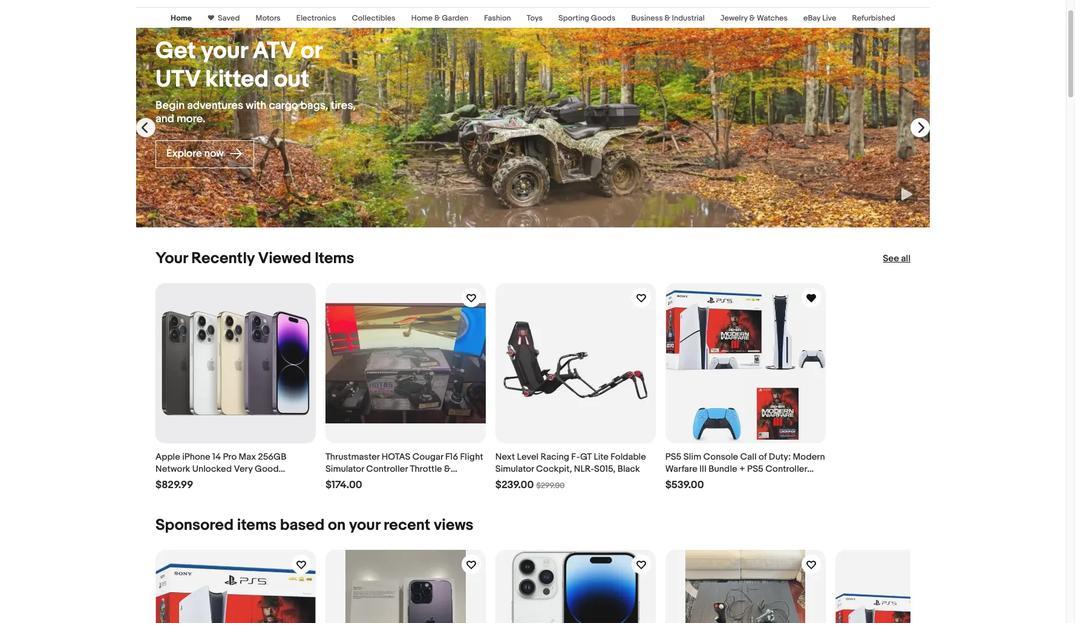 Task type: vqa. For each thing, say whether or not it's contained in the screenshot.
'Contrast'
no



Task type: locate. For each thing, give the bounding box(es) containing it.
your down saved link
[[201, 37, 248, 65]]

atv
[[253, 37, 296, 65]]

1 controller from the left
[[366, 464, 408, 475]]

$539.00 text field
[[666, 479, 704, 492]]

recent
[[384, 516, 431, 535]]

begin
[[156, 99, 185, 112]]

console
[[704, 452, 739, 463]]

home
[[171, 13, 192, 23], [412, 13, 433, 23]]

get
[[156, 37, 196, 65]]

$239.00
[[496, 479, 534, 492]]

kitted
[[205, 65, 269, 94]]

explore now
[[166, 148, 226, 160]]

thrustmaster
[[326, 452, 380, 463]]

2 controller from the left
[[766, 464, 808, 475]]

& for jewelry
[[750, 13, 756, 23]]

racing
[[541, 452, 570, 463]]

network
[[156, 464, 190, 475]]

motors
[[256, 13, 281, 23]]

home & garden link
[[412, 13, 469, 23]]

more.
[[177, 112, 206, 126]]

256gb
[[258, 452, 287, 463]]

simulator inside next level racing f-gt lite foldable simulator cockpit, nlr-s015, black $239.00 $299.00
[[496, 464, 534, 475]]

goods
[[591, 13, 616, 23]]

all
[[902, 253, 911, 265]]

$174.00 text field
[[326, 479, 362, 492]]

business
[[632, 13, 663, 23]]

f16
[[446, 452, 458, 463]]

1 horizontal spatial home
[[412, 13, 433, 23]]

nlr-
[[574, 464, 595, 475]]

& inside thrustmaster hotas cougar f16 flight simulator controller throttle & joystick
[[444, 464, 451, 475]]

0 vertical spatial ps5
[[666, 452, 682, 463]]

home left garden on the left top of the page
[[412, 13, 433, 23]]

$299.00
[[537, 481, 565, 491]]

iphone
[[182, 452, 210, 463]]

saved link
[[214, 13, 240, 23]]

views
[[434, 516, 474, 535]]

fashion
[[484, 13, 511, 23]]

gt
[[581, 452, 592, 463]]

see all
[[884, 253, 911, 265]]

simulator
[[326, 464, 364, 475], [496, 464, 534, 475]]

0 horizontal spatial your
[[201, 37, 248, 65]]

simulator up joystick on the bottom left of the page
[[326, 464, 364, 475]]

get your atv or utv kitted out main content
[[0, 0, 1067, 624]]

modern
[[793, 452, 826, 463]]

controller down hotas
[[366, 464, 408, 475]]

call
[[741, 452, 757, 463]]

home for home & garden
[[412, 13, 433, 23]]

based
[[280, 516, 325, 535]]

your inside get your atv or utv kitted out begin adventures with cargo bags, tires, and more.
[[201, 37, 248, 65]]

sporting goods link
[[559, 13, 616, 23]]

jewelry
[[721, 13, 748, 23]]

& left garden on the left top of the page
[[435, 13, 440, 23]]

warfare
[[666, 464, 698, 475]]

controller inside ps5 slim console call of duty: modern warfare iii bundle + ps5 controller blue
[[766, 464, 808, 475]]

1 horizontal spatial ps5
[[748, 464, 764, 475]]

unlocked
[[192, 464, 232, 475]]

your
[[201, 37, 248, 65], [349, 516, 380, 535]]

& right 'business'
[[665, 13, 671, 23]]

2 home from the left
[[412, 13, 433, 23]]

ps5 slim console call of duty: modern warfare iii bundle + ps5 controller blue
[[666, 452, 826, 487]]

$829.99 text field
[[156, 479, 193, 492]]

home & garden
[[412, 13, 469, 23]]

$829.99
[[156, 479, 193, 492]]

your recently viewed items link
[[156, 249, 355, 268]]

& right jewelry
[[750, 13, 756, 23]]

&
[[435, 13, 440, 23], [665, 13, 671, 23], [750, 13, 756, 23], [444, 464, 451, 475]]

1 simulator from the left
[[326, 464, 364, 475]]

2 simulator from the left
[[496, 464, 534, 475]]

items
[[237, 516, 277, 535]]

0 horizontal spatial home
[[171, 13, 192, 23]]

sporting
[[559, 13, 590, 23]]

business & industrial link
[[632, 13, 705, 23]]

ps5 up warfare
[[666, 452, 682, 463]]

industrial
[[672, 13, 705, 23]]

simulator down next
[[496, 464, 534, 475]]

1 vertical spatial your
[[349, 516, 380, 535]]

your recently viewed items
[[156, 249, 355, 268]]

& for business
[[665, 13, 671, 23]]

1 horizontal spatial controller
[[766, 464, 808, 475]]

toys link
[[527, 13, 543, 23]]

cargo
[[269, 99, 298, 112]]

1 horizontal spatial simulator
[[496, 464, 534, 475]]

your right on
[[349, 516, 380, 535]]

0 horizontal spatial simulator
[[326, 464, 364, 475]]

your
[[156, 249, 188, 268]]

electronics link
[[297, 13, 336, 23]]

next level racing f-gt lite foldable simulator cockpit, nlr-s015, black $239.00 $299.00
[[496, 452, 646, 492]]

with
[[246, 99, 267, 112]]

1 home from the left
[[171, 13, 192, 23]]

watches
[[757, 13, 788, 23]]

f-
[[572, 452, 581, 463]]

motors link
[[256, 13, 281, 23]]

ebay
[[804, 13, 821, 23]]

0 horizontal spatial controller
[[366, 464, 408, 475]]

0 vertical spatial your
[[201, 37, 248, 65]]

flight
[[460, 452, 484, 463]]

controller down duty:
[[766, 464, 808, 475]]

home for home
[[171, 13, 192, 23]]

ps5 right +
[[748, 464, 764, 475]]

get your atv or utv kitted out begin adventures with cargo bags, tires, and more.
[[156, 37, 356, 126]]

sponsored
[[156, 516, 234, 535]]

simulator inside thrustmaster hotas cougar f16 flight simulator controller throttle & joystick
[[326, 464, 364, 475]]

fashion link
[[484, 13, 511, 23]]

refurbished link
[[853, 13, 896, 23]]

home up get
[[171, 13, 192, 23]]

level
[[517, 452, 539, 463]]

condition
[[156, 476, 197, 487]]

& down 'f16' at the left of the page
[[444, 464, 451, 475]]

cockpit,
[[536, 464, 572, 475]]



Task type: describe. For each thing, give the bounding box(es) containing it.
sporting goods
[[559, 13, 616, 23]]

black
[[618, 464, 640, 475]]

apple iphone 14 pro max 256gb network unlocked very good condition
[[156, 452, 287, 487]]

very
[[234, 464, 253, 475]]

see
[[884, 253, 900, 265]]

of
[[759, 452, 767, 463]]

iii
[[700, 464, 707, 475]]

good
[[255, 464, 279, 475]]

toys
[[527, 13, 543, 23]]

recently
[[191, 249, 255, 268]]

now
[[204, 148, 224, 160]]

0 horizontal spatial ps5
[[666, 452, 682, 463]]

jewelry & watches link
[[721, 13, 788, 23]]

see all link
[[884, 253, 911, 265]]

utv
[[156, 65, 200, 94]]

apple
[[156, 452, 180, 463]]

jewelry & watches
[[721, 13, 788, 23]]

or
[[301, 37, 322, 65]]

collectibles link
[[352, 13, 396, 23]]

explore
[[166, 148, 202, 160]]

next
[[496, 452, 515, 463]]

items
[[315, 249, 355, 268]]

blue
[[666, 476, 684, 487]]

saved
[[218, 13, 240, 23]]

electronics
[[297, 13, 336, 23]]

max
[[239, 452, 256, 463]]

bags,
[[301, 99, 328, 112]]

and
[[156, 112, 174, 126]]

$539.00
[[666, 479, 704, 492]]

+
[[740, 464, 746, 475]]

hotas
[[382, 452, 411, 463]]

1 vertical spatial ps5
[[748, 464, 764, 475]]

1 horizontal spatial your
[[349, 516, 380, 535]]

live
[[823, 13, 837, 23]]

controller inside thrustmaster hotas cougar f16 flight simulator controller throttle & joystick
[[366, 464, 408, 475]]

14
[[213, 452, 221, 463]]

throttle
[[410, 464, 442, 475]]

$239.00 text field
[[496, 479, 534, 492]]

joystick
[[326, 476, 360, 487]]

ebay live
[[804, 13, 837, 23]]

business & industrial
[[632, 13, 705, 23]]

ebay live link
[[804, 13, 837, 23]]

thrustmaster hotas cougar f16 flight simulator controller throttle & joystick
[[326, 452, 484, 487]]

collectibles
[[352, 13, 396, 23]]

previous price $299.00 text field
[[537, 481, 565, 491]]

foldable
[[611, 452, 646, 463]]

adventures
[[187, 99, 244, 112]]

out
[[274, 65, 309, 94]]

slim
[[684, 452, 702, 463]]

cougar
[[413, 452, 443, 463]]

& for home
[[435, 13, 440, 23]]

garden
[[442, 13, 469, 23]]

bundle
[[709, 464, 738, 475]]

sponsored items based on your recent views
[[156, 516, 474, 535]]

duty:
[[769, 452, 791, 463]]

$174.00
[[326, 479, 362, 492]]

tires,
[[331, 99, 356, 112]]

viewed
[[258, 249, 311, 268]]

on
[[328, 516, 346, 535]]

pro
[[223, 452, 237, 463]]



